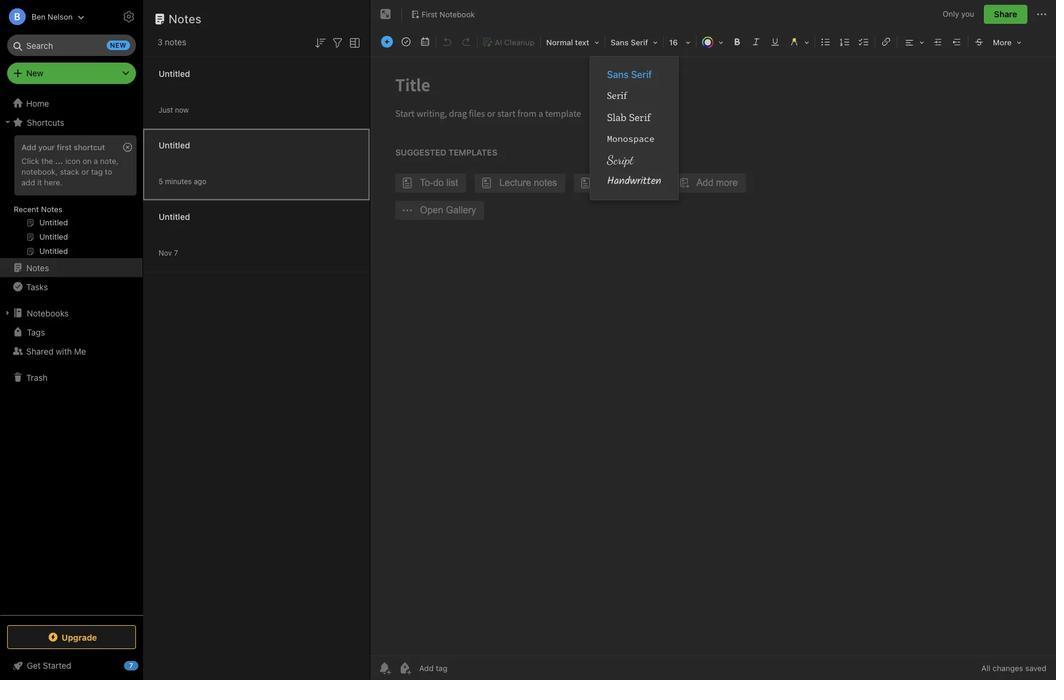 Task type: locate. For each thing, give the bounding box(es) containing it.
sans serif inside sans serif link
[[607, 69, 652, 80]]

expand notebooks image
[[3, 308, 13, 318]]

nov 7
[[159, 248, 178, 257]]

16
[[669, 38, 678, 47]]

add filters image
[[330, 36, 345, 50]]

underline image
[[767, 33, 784, 50]]

dropdown list menu
[[590, 64, 678, 193]]

Heading level field
[[542, 33, 603, 51]]

1 horizontal spatial 7
[[174, 248, 178, 257]]

nov
[[159, 248, 172, 257]]

new search field
[[16, 35, 130, 56]]

1 vertical spatial notes
[[41, 205, 62, 214]]

sans up serif "link"
[[607, 69, 629, 80]]

recent notes
[[14, 205, 62, 214]]

you
[[961, 9, 974, 19]]

untitled for now
[[159, 68, 190, 78]]

new
[[110, 41, 126, 49]]

0 vertical spatial untitled
[[159, 68, 190, 78]]

0 vertical spatial 7
[[174, 248, 178, 257]]

indent image
[[930, 33, 946, 50]]

serif up serif "link"
[[631, 69, 652, 80]]

3 untitled from the top
[[159, 211, 190, 222]]

on
[[83, 156, 92, 166]]

changes
[[993, 664, 1023, 673]]

sans serif
[[611, 38, 648, 47], [607, 69, 652, 80]]

notebooks link
[[0, 304, 143, 323]]

insert link image
[[878, 33, 894, 50]]

0 vertical spatial sans
[[611, 38, 629, 47]]

ben
[[32, 12, 46, 21]]

More field
[[989, 33, 1025, 51]]

group containing add your first shortcut
[[0, 132, 143, 263]]

first notebook
[[422, 9, 475, 19]]

note,
[[100, 156, 118, 166]]

7 inside help and learning task checklist field
[[129, 662, 133, 670]]

notes up notes
[[169, 12, 202, 26]]

notes up tasks at the top left of the page
[[26, 263, 49, 273]]

untitled down the just now
[[159, 140, 190, 150]]

1 vertical spatial 7
[[129, 662, 133, 670]]

notes right recent
[[41, 205, 62, 214]]

2 untitled from the top
[[159, 140, 190, 150]]

7
[[174, 248, 178, 257], [129, 662, 133, 670]]

get
[[27, 661, 41, 671]]

sans up sans serif link
[[611, 38, 629, 47]]

add
[[21, 178, 35, 187]]

serif up slab at the right
[[607, 90, 627, 102]]

shared
[[26, 346, 54, 356]]

get started
[[27, 661, 71, 671]]

untitled
[[159, 68, 190, 78], [159, 140, 190, 150], [159, 211, 190, 222]]

only you
[[943, 9, 974, 19]]

0 horizontal spatial 7
[[129, 662, 133, 670]]

More actions field
[[1035, 5, 1049, 24]]

click
[[21, 156, 39, 166]]

normal
[[546, 38, 573, 47]]

Add tag field
[[418, 663, 507, 674]]

sans serif up serif "link"
[[607, 69, 652, 80]]

7 right nov
[[174, 248, 178, 257]]

Account field
[[0, 5, 85, 29]]

Search text field
[[16, 35, 128, 56]]

untitled down 'minutes'
[[159, 211, 190, 222]]

share button
[[984, 5, 1027, 24]]

1 vertical spatial sans serif
[[607, 69, 652, 80]]

7 left click to collapse image
[[129, 662, 133, 670]]

Alignment field
[[899, 33, 928, 51]]

ben nelson
[[32, 12, 73, 21]]

serif link
[[590, 85, 678, 107]]

serif inside "link"
[[607, 90, 627, 102]]

2 vertical spatial untitled
[[159, 211, 190, 222]]

tag
[[91, 167, 103, 176]]

untitled for minutes
[[159, 140, 190, 150]]

notes link
[[0, 258, 143, 277]]

1 untitled from the top
[[159, 68, 190, 78]]

new button
[[7, 63, 136, 84]]

expand note image
[[379, 7, 393, 21]]

shortcuts
[[27, 117, 64, 127]]

script link
[[590, 150, 678, 171]]

first
[[57, 143, 72, 152]]

serif
[[631, 38, 648, 47], [631, 69, 652, 80], [607, 90, 627, 102], [629, 111, 651, 124]]

0 vertical spatial notes
[[169, 12, 202, 26]]

sans
[[611, 38, 629, 47], [607, 69, 629, 80]]

normal text
[[546, 38, 589, 47]]

2 vertical spatial notes
[[26, 263, 49, 273]]

serif up sans serif link
[[631, 38, 648, 47]]

1 vertical spatial sans
[[607, 69, 629, 80]]

saved
[[1025, 664, 1047, 673]]

upgrade button
[[7, 626, 136, 649]]

notes
[[169, 12, 202, 26], [41, 205, 62, 214], [26, 263, 49, 273]]

notebook,
[[21, 167, 58, 176]]

untitled down notes
[[159, 68, 190, 78]]

now
[[175, 105, 189, 114]]

sans inside font family field
[[611, 38, 629, 47]]

only
[[943, 9, 959, 19]]

tree
[[0, 94, 143, 615]]

bulleted list image
[[818, 33, 834, 50]]

stack
[[60, 167, 79, 176]]

a
[[94, 156, 98, 166]]

tasks button
[[0, 277, 143, 296]]

sans inside dropdown list menu
[[607, 69, 629, 80]]

here.
[[44, 178, 62, 187]]

icon on a note, notebook, stack or tag to add it here.
[[21, 156, 118, 187]]

handwritten link
[[590, 171, 678, 193]]

notes inside notes link
[[26, 263, 49, 273]]

just now
[[159, 105, 189, 114]]

new
[[26, 68, 43, 78]]

italic image
[[748, 33, 764, 50]]

1 vertical spatial untitled
[[159, 140, 190, 150]]

note window element
[[370, 0, 1056, 680]]

share
[[994, 9, 1017, 19]]

Font size field
[[665, 33, 695, 51]]

0 vertical spatial sans serif
[[611, 38, 648, 47]]

sans serif up sans serif link
[[611, 38, 648, 47]]

group
[[0, 132, 143, 263]]

tree containing home
[[0, 94, 143, 615]]

or
[[81, 167, 89, 176]]

3
[[157, 37, 163, 47]]

calendar event image
[[417, 33, 434, 50]]



Task type: describe. For each thing, give the bounding box(es) containing it.
shortcut
[[74, 143, 105, 152]]

text
[[575, 38, 589, 47]]

ago
[[194, 177, 206, 186]]

handwritten
[[607, 173, 661, 190]]

script
[[607, 153, 634, 168]]

add
[[21, 143, 36, 152]]

slab
[[607, 111, 627, 124]]

slab serif link
[[590, 107, 678, 128]]

strikethrough image
[[971, 33, 987, 50]]

just
[[159, 105, 173, 114]]

all changes saved
[[981, 664, 1047, 673]]

home link
[[0, 94, 143, 113]]

started
[[43, 661, 71, 671]]

task image
[[398, 33, 414, 50]]

minutes
[[165, 177, 192, 186]]

Font family field
[[606, 33, 662, 51]]

click the ...
[[21, 156, 63, 166]]

click to collapse image
[[139, 658, 148, 673]]

untitled for 7
[[159, 211, 190, 222]]

tasks
[[26, 282, 48, 292]]

slab serif
[[607, 111, 651, 124]]

to
[[105, 167, 112, 176]]

with
[[56, 346, 72, 356]]

3 notes
[[157, 37, 186, 47]]

notebooks
[[27, 308, 69, 318]]

monospace link
[[590, 128, 678, 150]]

home
[[26, 98, 49, 108]]

bold image
[[729, 33, 745, 50]]

upgrade
[[62, 632, 97, 643]]

more actions image
[[1035, 7, 1049, 21]]

recent
[[14, 205, 39, 214]]

5
[[159, 177, 163, 186]]

Help and Learning task checklist field
[[0, 657, 143, 676]]

outdent image
[[949, 33, 965, 50]]

nelson
[[48, 12, 73, 21]]

all
[[981, 664, 990, 673]]

serif up monospace link
[[629, 111, 651, 124]]

shared with me
[[26, 346, 86, 356]]

View options field
[[345, 35, 362, 50]]

Insert field
[[378, 33, 396, 50]]

Note Editor text field
[[370, 57, 1056, 656]]

trash link
[[0, 368, 143, 387]]

checklist image
[[856, 33, 872, 50]]

Font color field
[[698, 33, 727, 51]]

add tag image
[[398, 661, 412, 676]]

first
[[422, 9, 437, 19]]

first notebook button
[[407, 6, 479, 23]]

settings image
[[122, 10, 136, 24]]

shared with me link
[[0, 342, 143, 361]]

tags
[[27, 327, 45, 337]]

the
[[41, 156, 53, 166]]

sans serif link
[[590, 64, 678, 85]]

it
[[37, 178, 42, 187]]

monospace
[[607, 133, 655, 144]]

your
[[38, 143, 55, 152]]

script handwritten
[[607, 153, 661, 190]]

add your first shortcut
[[21, 143, 105, 152]]

me
[[74, 346, 86, 356]]

trash
[[26, 372, 48, 383]]

Add filters field
[[330, 35, 345, 50]]

add a reminder image
[[377, 661, 392, 676]]

shortcuts button
[[0, 113, 143, 132]]

notebook
[[440, 9, 475, 19]]

serif inside font family field
[[631, 38, 648, 47]]

tags button
[[0, 323, 143, 342]]

more
[[993, 38, 1012, 47]]

5 minutes ago
[[159, 177, 206, 186]]

...
[[55, 156, 63, 166]]

sans serif inside font family field
[[611, 38, 648, 47]]

Sort options field
[[313, 35, 327, 50]]

notes
[[165, 37, 186, 47]]

Highlight field
[[785, 33, 813, 51]]

icon
[[65, 156, 80, 166]]

numbered list image
[[837, 33, 853, 50]]



Task type: vqa. For each thing, say whether or not it's contained in the screenshot.
the bottommost THE UNTITLED
yes



